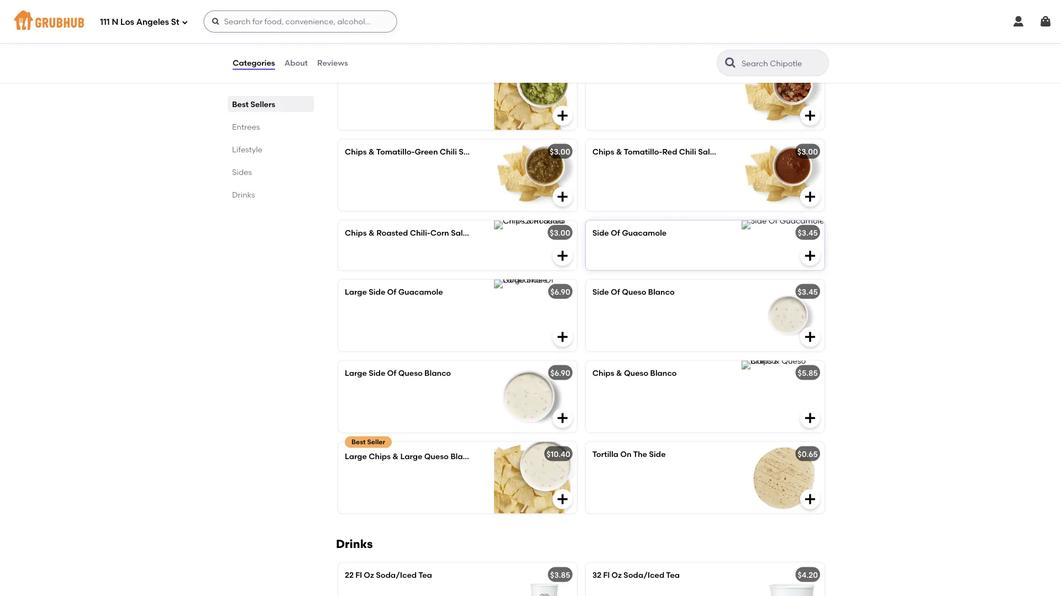 Task type: describe. For each thing, give the bounding box(es) containing it.
22 fl oz soda/iced tea
[[345, 571, 432, 580]]

chili-
[[410, 228, 430, 238]]

svg image for large chips & large guacamole image
[[556, 109, 569, 122]]

svg image for side of guacamole image
[[804, 249, 817, 263]]

$4.20
[[798, 571, 818, 580]]

22
[[345, 571, 354, 580]]

fl for 32
[[603, 571, 610, 580]]

sellers
[[251, 99, 275, 109]]

best seller large chips & large queso blanco
[[345, 439, 477, 461]]

best for sellers
[[232, 99, 249, 109]]

side of queso blanco
[[593, 287, 675, 297]]

svg image for chips & queso blanco image
[[804, 412, 817, 425]]

svg image for side of queso blanco image
[[804, 331, 817, 344]]

large side of queso blanco image
[[494, 361, 577, 433]]

sides
[[232, 167, 252, 177]]

1 vertical spatial guacamole
[[622, 228, 667, 238]]

chili for green
[[440, 147, 457, 156]]

soda/iced for 32 fl oz soda/iced tea
[[624, 571, 665, 580]]

2 vertical spatial guacamole
[[398, 287, 443, 297]]

tortilla on the side
[[593, 450, 666, 459]]

chips for chips & queso blanco
[[593, 369, 614, 378]]

roasted
[[376, 228, 408, 238]]

fl for 22
[[356, 571, 362, 580]]

queso inside best seller large chips & large queso blanco
[[424, 452, 449, 461]]

drinks tab
[[232, 189, 310, 201]]

$3.00 for chips & tomatillo-green chili salsa
[[550, 147, 570, 156]]

side of guacamole image
[[742, 221, 824, 230]]

$5.85
[[798, 369, 818, 378]]

best for seller
[[352, 439, 366, 447]]

$3.85
[[550, 571, 570, 580]]

chips & guacamole image
[[742, 0, 825, 49]]

svg image for large side of guacamole "image"
[[556, 331, 569, 344]]

salsa for chips & tomatillo-green chili salsa
[[459, 147, 480, 156]]

tomatillo- for green
[[376, 147, 415, 156]]

entrees
[[232, 122, 260, 132]]

32
[[593, 571, 602, 580]]

& for chips & tomatillo-green chili salsa
[[369, 147, 375, 156]]

svg image for large side of queso blanco image
[[556, 412, 569, 425]]

soda/iced for 22 fl oz soda/iced tea
[[376, 571, 417, 580]]

svg image for chips & roasted chili-corn salsa image
[[556, 249, 569, 263]]

large side of queso blanco
[[345, 369, 451, 378]]

blanco inside best seller large chips & large queso blanco
[[451, 452, 477, 461]]

chips & queso blanco
[[593, 369, 677, 378]]

sides tab
[[232, 166, 310, 178]]

best sellers tab
[[232, 98, 310, 110]]

tea for 22 fl oz soda/iced tea
[[419, 571, 432, 580]]

Search for food, convenience, alcohol... search field
[[204, 11, 397, 33]]

corn
[[430, 228, 449, 238]]

about button
[[284, 43, 308, 83]]

$3.00 button
[[586, 58, 825, 130]]

guacamole inside button
[[424, 66, 469, 75]]

salsa for chips & roasted chili-corn salsa
[[451, 228, 472, 238]]

los
[[120, 17, 134, 27]]

chips & roasted chili-corn salsa
[[345, 228, 472, 238]]



Task type: vqa. For each thing, say whether or not it's contained in the screenshot.


Task type: locate. For each thing, give the bounding box(es) containing it.
angeles
[[136, 17, 169, 27]]

chips & tomatillo-red chili salsa image
[[742, 139, 825, 211]]

2 tea from the left
[[666, 571, 680, 580]]

the
[[633, 450, 647, 459]]

oz for 22
[[364, 571, 374, 580]]

categories button
[[232, 43, 276, 83]]

0 vertical spatial $3.45
[[798, 228, 818, 238]]

0 horizontal spatial tomatillo-
[[376, 147, 415, 156]]

1 horizontal spatial tomatillo-
[[624, 147, 662, 156]]

& for chips & roasted chili-corn salsa
[[369, 228, 375, 238]]

2 $3.45 from the top
[[798, 287, 818, 297]]

chips for chips & roasted chili-corn salsa
[[345, 228, 367, 238]]

1 oz from the left
[[364, 571, 374, 580]]

1 horizontal spatial soda/iced
[[624, 571, 665, 580]]

1 horizontal spatial fl
[[603, 571, 610, 580]]

chili
[[440, 147, 457, 156], [679, 147, 696, 156]]

2 tomatillo- from the left
[[624, 147, 662, 156]]

$3.45 for side of guacamole
[[798, 228, 818, 238]]

salsa for chips & tomatillo-red chili salsa
[[698, 147, 719, 156]]

2 $6.90 from the top
[[551, 369, 570, 378]]

blanco
[[648, 287, 675, 297], [425, 369, 451, 378], [650, 369, 677, 378], [451, 452, 477, 461]]

1 fl from the left
[[356, 571, 362, 580]]

oz for 32
[[612, 571, 622, 580]]

$6.90
[[551, 287, 570, 297], [551, 369, 570, 378]]

& inside button
[[393, 66, 399, 75]]

svg image for chips image
[[556, 28, 569, 41]]

0 vertical spatial best
[[232, 99, 249, 109]]

oz right 32 on the right bottom of page
[[612, 571, 622, 580]]

chips & tomatillo-red chili salsa
[[593, 147, 719, 156]]

soda/iced right "22"
[[376, 571, 417, 580]]

tomatillo- for red
[[624, 147, 662, 156]]

$3.45 for side of queso blanco
[[798, 287, 818, 297]]

svg image for chips & fresh tomato salsa image in the right top of the page
[[804, 109, 817, 122]]

large side of guacamole image
[[494, 280, 577, 289]]

side of guacamole
[[593, 228, 667, 238]]

soda/iced
[[376, 571, 417, 580], [624, 571, 665, 580]]

best
[[232, 99, 249, 109], [352, 439, 366, 447]]

1 tea from the left
[[419, 571, 432, 580]]

22 fl oz soda/iced tea image
[[494, 563, 577, 597]]

drinks inside tab
[[232, 190, 255, 200]]

side of queso blanco image
[[742, 280, 825, 352]]

chips & roasted chili-corn salsa image
[[494, 221, 577, 230]]

tortilla
[[593, 450, 619, 459]]

best inside best seller large chips & large queso blanco
[[352, 439, 366, 447]]

fl right "22"
[[356, 571, 362, 580]]

large chips & large queso blanco image
[[494, 442, 577, 514]]

& for chips & tomatillo-red chili salsa
[[616, 147, 622, 156]]

2 soda/iced from the left
[[624, 571, 665, 580]]

guacamole
[[424, 66, 469, 75], [622, 228, 667, 238], [398, 287, 443, 297]]

32 fl oz soda/iced tea
[[593, 571, 680, 580]]

1 soda/iced from the left
[[376, 571, 417, 580]]

$3.45
[[798, 228, 818, 238], [798, 287, 818, 297]]

svg image for chips & tomatillo-red chili salsa image
[[804, 190, 817, 204]]

about
[[284, 58, 308, 68]]

chips inside best seller large chips & large queso blanco
[[369, 452, 391, 461]]

chips
[[369, 66, 391, 75], [345, 147, 367, 156], [593, 147, 614, 156], [345, 228, 367, 238], [593, 369, 614, 378], [369, 452, 391, 461]]

1 horizontal spatial drinks
[[336, 537, 373, 552]]

$3.00
[[798, 66, 818, 75], [550, 147, 570, 156], [798, 147, 818, 156], [550, 228, 570, 238]]

tea for 32 fl oz soda/iced tea
[[666, 571, 680, 580]]

best left the sellers
[[232, 99, 249, 109]]

chips & queso blanco image
[[742, 361, 825, 370]]

2 oz from the left
[[612, 571, 622, 580]]

seller
[[367, 439, 385, 447]]

best left seller
[[352, 439, 366, 447]]

0 horizontal spatial chili
[[440, 147, 457, 156]]

$6.90 for side of queso blanco
[[551, 287, 570, 297]]

entrees tab
[[232, 121, 310, 133]]

1 vertical spatial best
[[352, 439, 366, 447]]

0 horizontal spatial fl
[[356, 571, 362, 580]]

0 vertical spatial guacamole
[[424, 66, 469, 75]]

chili right red
[[679, 147, 696, 156]]

0 horizontal spatial drinks
[[232, 190, 255, 200]]

svg image for chips & tomatillo-green chili salsa 'image'
[[556, 190, 569, 204]]

1 vertical spatial $6.90
[[551, 369, 570, 378]]

tomatillo-
[[376, 147, 415, 156], [624, 147, 662, 156]]

1 vertical spatial drinks
[[336, 537, 373, 552]]

& for chips & queso blanco
[[616, 369, 622, 378]]

0 vertical spatial $6.90
[[551, 287, 570, 297]]

1 horizontal spatial oz
[[612, 571, 622, 580]]

$10.40
[[547, 450, 570, 459]]

salsa
[[459, 147, 480, 156], [698, 147, 719, 156], [451, 228, 472, 238]]

fl right 32 on the right bottom of page
[[603, 571, 610, 580]]

1 chili from the left
[[440, 147, 457, 156]]

chili right green
[[440, 147, 457, 156]]

fl
[[356, 571, 362, 580], [603, 571, 610, 580]]

2 chili from the left
[[679, 147, 696, 156]]

&
[[393, 66, 399, 75], [369, 147, 375, 156], [616, 147, 622, 156], [369, 228, 375, 238], [616, 369, 622, 378], [393, 452, 399, 461]]

0 horizontal spatial best
[[232, 99, 249, 109]]

chips & tomatillo-green chili salsa image
[[494, 139, 577, 211]]

chips & fresh tomato salsa image
[[742, 58, 825, 130]]

chips for chips & tomatillo-red chili salsa
[[593, 147, 614, 156]]

111
[[100, 17, 110, 27]]

svg image for the tortilla on the side image at the right bottom
[[804, 493, 817, 507]]

large side of guacamole
[[345, 287, 443, 297]]

oz
[[364, 571, 374, 580], [612, 571, 622, 580]]

32 fl oz soda/iced tea image
[[742, 563, 825, 597]]

green
[[415, 147, 438, 156]]

on
[[620, 450, 632, 459]]

side
[[593, 228, 609, 238], [369, 287, 385, 297], [593, 287, 609, 297], [369, 369, 385, 378], [649, 450, 666, 459]]

chips for chips & tomatillo-green chili salsa
[[345, 147, 367, 156]]

lifestyle
[[232, 145, 263, 154]]

st
[[171, 17, 179, 27]]

oz right "22"
[[364, 571, 374, 580]]

drinks
[[232, 190, 255, 200], [336, 537, 373, 552]]

drinks down sides
[[232, 190, 255, 200]]

svg image for chips & guacamole image
[[804, 28, 817, 41]]

$6.90 for chips & queso blanco
[[551, 369, 570, 378]]

$3.00 inside button
[[798, 66, 818, 75]]

0 horizontal spatial soda/iced
[[376, 571, 417, 580]]

drinks up "22"
[[336, 537, 373, 552]]

$3.00 for chips & roasted chili-corn salsa
[[550, 228, 570, 238]]

1 tomatillo- from the left
[[376, 147, 415, 156]]

svg image
[[1039, 15, 1052, 28], [211, 17, 220, 26], [804, 28, 817, 41], [556, 249, 569, 263], [804, 331, 817, 344], [556, 412, 569, 425], [804, 493, 817, 507]]

of
[[611, 228, 620, 238], [387, 287, 396, 297], [611, 287, 620, 297], [387, 369, 396, 378]]

salsa right corn
[[451, 228, 472, 238]]

reviews
[[317, 58, 348, 68]]

large
[[345, 66, 367, 75], [400, 66, 422, 75], [345, 287, 367, 297], [345, 369, 367, 378], [345, 452, 367, 461], [400, 452, 422, 461]]

best inside tab
[[232, 99, 249, 109]]

queso
[[622, 287, 646, 297], [398, 369, 423, 378], [624, 369, 648, 378], [424, 452, 449, 461]]

tortilla on the side image
[[742, 442, 825, 514]]

salsa right red
[[698, 147, 719, 156]]

soda/iced right 32 on the right bottom of page
[[624, 571, 665, 580]]

chips & tomatillo-green chili salsa
[[345, 147, 480, 156]]

$0.65
[[798, 450, 818, 459]]

large chips & large guacamole button
[[338, 58, 577, 130]]

1 horizontal spatial chili
[[679, 147, 696, 156]]

1 $3.45 from the top
[[798, 228, 818, 238]]

n
[[112, 17, 118, 27]]

main navigation navigation
[[0, 0, 1061, 43]]

svg image
[[1012, 15, 1025, 28], [182, 19, 188, 26], [556, 28, 569, 41], [556, 109, 569, 122], [804, 109, 817, 122], [556, 190, 569, 204], [804, 190, 817, 204], [804, 249, 817, 263], [556, 331, 569, 344], [804, 412, 817, 425], [556, 493, 569, 507]]

large chips & large guacamole image
[[494, 58, 577, 130]]

categories
[[233, 58, 275, 68]]

2 fl from the left
[[603, 571, 610, 580]]

red
[[662, 147, 677, 156]]

reviews button
[[317, 43, 349, 83]]

salsa right green
[[459, 147, 480, 156]]

chips inside button
[[369, 66, 391, 75]]

0 horizontal spatial oz
[[364, 571, 374, 580]]

best sellers
[[232, 99, 275, 109]]

1 horizontal spatial best
[[352, 439, 366, 447]]

0 horizontal spatial tea
[[419, 571, 432, 580]]

search icon image
[[724, 56, 737, 70]]

0 vertical spatial drinks
[[232, 190, 255, 200]]

Search Chipotle search field
[[741, 58, 825, 69]]

tea
[[419, 571, 432, 580], [666, 571, 680, 580]]

chips image
[[494, 0, 577, 49]]

111 n los angeles st
[[100, 17, 179, 27]]

1 horizontal spatial tea
[[666, 571, 680, 580]]

1 $6.90 from the top
[[551, 287, 570, 297]]

& inside best seller large chips & large queso blanco
[[393, 452, 399, 461]]

$3.00 for chips & tomatillo-red chili salsa
[[798, 147, 818, 156]]

lifestyle tab
[[232, 144, 310, 155]]

1 vertical spatial $3.45
[[798, 287, 818, 297]]

chili for red
[[679, 147, 696, 156]]

large chips & large guacamole
[[345, 66, 469, 75]]



